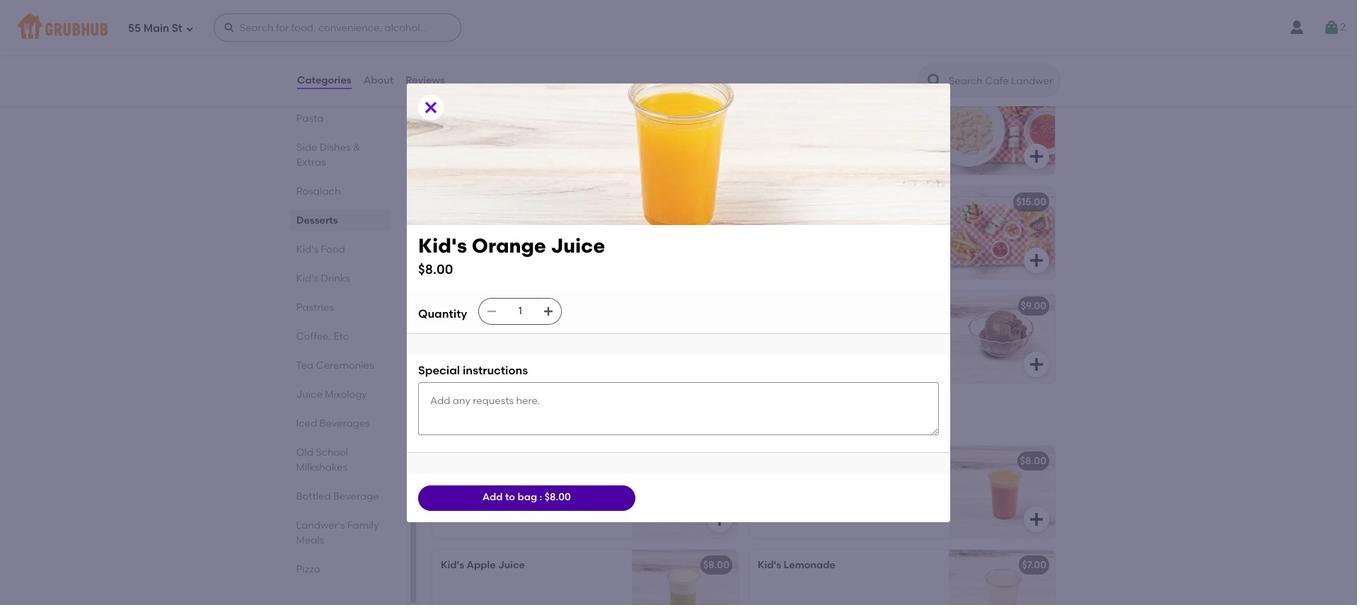 Task type: vqa. For each thing, say whether or not it's contained in the screenshot.
the bottom freshly
yes



Task type: locate. For each thing, give the bounding box(es) containing it.
old school milkshakes tab
[[297, 445, 385, 475]]

1 horizontal spatial sauce
[[813, 112, 843, 124]]

& for dishes
[[353, 142, 361, 154]]

pasta for pasta with sauce of your choice: tomato, cream, butter, oil, rosé served with vegetables
[[758, 112, 786, 124]]

freshly inside with french fries, ketchup,  and freshly cut vegetables
[[441, 230, 472, 243]]

0 horizontal spatial fries,
[[501, 216, 523, 228]]

rosalach tab
[[297, 184, 385, 199]]

pizza down meals
[[297, 563, 321, 576]]

cut inside with french fries, ketchup,  and freshly cut vegetables
[[474, 230, 490, 243]]

mixology
[[325, 389, 368, 401]]

1 vertical spatial cut
[[474, 230, 490, 243]]

55
[[128, 22, 141, 34]]

0 vertical spatial freshly
[[441, 126, 472, 138]]

kid's sliders
[[758, 196, 816, 208]]

1 horizontal spatial and
[[906, 230, 925, 243]]

1 vertical spatial pizza
[[297, 563, 321, 576]]

2 vertical spatial juice
[[498, 559, 525, 571]]

0 horizontal spatial and
[[570, 216, 589, 228]]

$7.00
[[1023, 559, 1047, 571]]

& inside side dishes & extras
[[353, 142, 361, 154]]

0 horizontal spatial juice
[[297, 389, 323, 401]]

juice mixology
[[297, 389, 368, 401]]

svg image up $7.00
[[1029, 511, 1046, 528]]

$8.00
[[418, 261, 453, 278], [1021, 455, 1047, 467], [545, 492, 571, 504], [703, 559, 730, 571]]

cut for sauce
[[474, 126, 490, 138]]

1 vertical spatial freshly
[[441, 230, 472, 243]]

iced beverages tab
[[297, 416, 385, 431]]

kid's sliders image
[[949, 187, 1055, 279]]

svg image
[[185, 24, 194, 33], [423, 99, 440, 116], [711, 148, 728, 165], [1029, 148, 1046, 165], [543, 306, 554, 317], [1029, 356, 1046, 373], [711, 511, 728, 528], [1029, 511, 1046, 528]]

two mini hamburgers in sesame buns with french fries, ketchup and freshly cut vegetables
[[758, 216, 925, 257]]

dishes
[[320, 142, 351, 154]]

0 vertical spatial of
[[845, 112, 855, 124]]

1 horizontal spatial &
[[513, 112, 521, 124]]

served inside "pasta with sauce of your choice: tomato, cream, butter, oil, rosé served with vegetables"
[[758, 141, 791, 153]]

0 horizontal spatial $13.00
[[700, 92, 730, 104]]

vegetables down mozzarella
[[492, 126, 546, 138]]

with inside tomato sauce & mozzarella with freshly cut vegetables
[[577, 112, 597, 124]]

sauce up cream,
[[813, 112, 843, 124]]

kid's food up the "kid's pizza"
[[430, 50, 508, 67]]

pasta inside "pasta with sauce of your choice: tomato, cream, butter, oil, rosé served with vegetables"
[[758, 112, 786, 124]]

orange
[[472, 233, 546, 257]]

french
[[466, 216, 499, 228]]

sesame
[[875, 216, 912, 228]]

of inside "pasta with sauce of your choice: tomato, cream, butter, oil, rosé served with vegetables"
[[845, 112, 855, 124]]

& left mozzarella
[[513, 112, 521, 124]]

& right dishes
[[353, 142, 361, 154]]

categories
[[297, 74, 352, 86]]

0 horizontal spatial sauce
[[480, 112, 511, 124]]

special instructions
[[418, 364, 528, 378]]

cut
[[474, 126, 490, 138], [474, 230, 490, 243], [792, 245, 807, 257]]

sauce inside "pasta with sauce of your choice: tomato, cream, butter, oil, rosé served with vegetables"
[[813, 112, 843, 124]]

juice inside kid's orange juice $8.00
[[551, 233, 605, 257]]

0 vertical spatial cut
[[474, 126, 490, 138]]

sauce
[[480, 112, 511, 124], [813, 112, 843, 124]]

meals
[[297, 534, 325, 546]]

svg image inside 2 button
[[1324, 19, 1341, 36]]

1 vertical spatial kid's food
[[297, 244, 346, 256]]

tea
[[297, 360, 314, 372]]

freshly down tomato
[[441, 126, 472, 138]]

with
[[788, 112, 810, 124], [441, 216, 463, 228]]

food up the "kid's pizza"
[[470, 50, 508, 67]]

with
[[577, 112, 597, 124], [794, 141, 814, 153], [784, 230, 804, 243], [583, 320, 604, 332]]

0 horizontal spatial with
[[441, 216, 463, 228]]

and inside with french fries, ketchup,  and freshly cut vegetables
[[570, 216, 589, 228]]

1 horizontal spatial of
[[845, 112, 855, 124]]

1 vertical spatial served
[[548, 320, 581, 332]]

juice up iced
[[297, 389, 323, 401]]

2 horizontal spatial juice
[[551, 233, 605, 257]]

0 horizontal spatial kid's food
[[297, 244, 346, 256]]

freshly down buns at the top right of the page
[[758, 245, 789, 257]]

$13.00
[[700, 92, 730, 104], [1017, 92, 1047, 104]]

& inside tomato sauce & mozzarella with freshly cut vegetables
[[513, 112, 521, 124]]

kid's down the french at top left
[[418, 233, 467, 257]]

$13.00 down search cafe landwer search box
[[1017, 92, 1047, 104]]

1 horizontal spatial fries,
[[839, 230, 862, 243]]

side dishes & extras
[[297, 142, 361, 168]]

with left the french at top left
[[441, 216, 463, 228]]

tomato sauce & mozzarella with freshly cut vegetables
[[441, 112, 597, 138]]

0 horizontal spatial pizza
[[297, 563, 321, 576]]

kid's
[[430, 50, 467, 67], [441, 92, 464, 104], [758, 92, 782, 104], [441, 196, 464, 208], [418, 233, 467, 257], [297, 244, 319, 256], [297, 273, 319, 285], [441, 300, 464, 312], [441, 559, 464, 571], [758, 559, 782, 571]]

vegetables inside tomato sauce & mozzarella with freshly cut vegetables
[[492, 126, 546, 138]]

1 vertical spatial fries,
[[839, 230, 862, 243]]

$13.00 for tomato sauce & mozzarella with freshly cut vegetables
[[700, 92, 730, 104]]

bottled beverage tab
[[297, 489, 385, 504]]

choice:
[[880, 112, 917, 124]]

kid's up fried
[[441, 300, 464, 312]]

main
[[143, 22, 169, 34]]

pasta up side
[[297, 113, 324, 125]]

halloumi
[[467, 300, 510, 312]]

vegetables
[[816, 141, 870, 153]]

vegetables inside fried halloumi cheese served with a side of vegetables
[[475, 335, 528, 347]]

old school milkshakes
[[297, 447, 349, 474]]

pasta inside tab
[[297, 113, 324, 125]]

1 $13.00 from the left
[[700, 92, 730, 104]]

pasta with sauce of your choice: tomato, cream, butter, oil, rosé served with vegetables
[[758, 112, 917, 153]]

and down sesame
[[906, 230, 925, 243]]

1 vertical spatial food
[[321, 244, 346, 256]]

cut down french
[[792, 245, 807, 257]]

0 vertical spatial with
[[788, 112, 810, 124]]

cut inside tomato sauce & mozzarella with freshly cut vegetables
[[474, 126, 490, 138]]

svg image up $15.00
[[1029, 148, 1046, 165]]

and
[[570, 216, 589, 228], [906, 230, 925, 243]]

main navigation navigation
[[0, 0, 1358, 55]]

with inside with french fries, ketchup,  and freshly cut vegetables
[[441, 216, 463, 228]]

pasta
[[784, 92, 812, 104], [758, 112, 786, 124], [297, 113, 324, 125]]

2 vertical spatial freshly
[[758, 245, 789, 257]]

served
[[758, 141, 791, 153], [548, 320, 581, 332]]

with left a
[[583, 320, 604, 332]]

kid's orange juice image
[[632, 446, 738, 538]]

0 horizontal spatial food
[[321, 244, 346, 256]]

add to bag : $8.00
[[483, 492, 571, 504]]

kid's food up 'kid's drinks'
[[297, 244, 346, 256]]

0 horizontal spatial served
[[548, 320, 581, 332]]

special
[[418, 364, 460, 378]]

juice
[[551, 233, 605, 257], [297, 389, 323, 401], [498, 559, 525, 571]]

1 vertical spatial and
[[906, 230, 925, 243]]

0 vertical spatial kid's food
[[430, 50, 508, 67]]

1 horizontal spatial with
[[788, 112, 810, 124]]

svg image
[[1324, 19, 1341, 36], [223, 22, 235, 33], [1029, 252, 1046, 269], [486, 306, 498, 317]]

1 sauce from the left
[[480, 112, 511, 124]]

food inside tab
[[321, 244, 346, 256]]

kid's orange juice $8.00
[[418, 233, 605, 278]]

kid's apple juice image
[[632, 550, 738, 605]]

55 main st
[[128, 22, 182, 34]]

Special instructions text field
[[418, 382, 939, 435]]

2 button
[[1324, 15, 1346, 40]]

kid's halloumi sticks
[[441, 300, 542, 312]]

pasta for pasta tab
[[297, 113, 324, 125]]

$15.00
[[1017, 196, 1047, 208]]

fries,
[[501, 216, 523, 228], [839, 230, 862, 243]]

1 horizontal spatial food
[[470, 50, 508, 67]]

1 horizontal spatial juice
[[498, 559, 525, 571]]

0 horizontal spatial &
[[353, 142, 361, 154]]

cheese
[[511, 320, 546, 332]]

kid's left apple at the left of the page
[[441, 559, 464, 571]]

svg image up kid's apple juice image
[[711, 511, 728, 528]]

fries, up orange
[[501, 216, 523, 228]]

cut down the french at top left
[[474, 230, 490, 243]]

bottled
[[297, 491, 331, 503]]

of up the butter,
[[845, 112, 855, 124]]

kid's
[[758, 196, 781, 208]]

served right "cheese"
[[548, 320, 581, 332]]

with up cream,
[[788, 112, 810, 124]]

svg image right st
[[185, 24, 194, 33]]

& for sauce
[[513, 112, 521, 124]]

with right mozzarella
[[577, 112, 597, 124]]

juice inside tab
[[297, 389, 323, 401]]

mozzarella
[[523, 112, 575, 124]]

served down tomato,
[[758, 141, 791, 153]]

1 vertical spatial with
[[441, 216, 463, 228]]

0 horizontal spatial of
[[463, 335, 472, 347]]

with down mini
[[784, 230, 804, 243]]

kid's food inside tab
[[297, 244, 346, 256]]

1 horizontal spatial $13.00
[[1017, 92, 1047, 104]]

food
[[470, 50, 508, 67], [321, 244, 346, 256]]

juice for apple
[[498, 559, 525, 571]]

beverage
[[334, 491, 380, 503]]

2 vertical spatial cut
[[792, 245, 807, 257]]

1 horizontal spatial pizza
[[467, 92, 492, 104]]

1 horizontal spatial served
[[758, 141, 791, 153]]

0 vertical spatial and
[[570, 216, 589, 228]]

kid's food
[[430, 50, 508, 67], [297, 244, 346, 256]]

vegetables down french
[[810, 245, 863, 257]]

hamburgers
[[802, 216, 861, 228]]

&
[[513, 112, 521, 124], [353, 142, 361, 154]]

0 vertical spatial juice
[[551, 233, 605, 257]]

1 vertical spatial juice
[[297, 389, 323, 401]]

freshly inside tomato sauce & mozzarella with freshly cut vegetables
[[441, 126, 472, 138]]

pasta up tomato,
[[758, 112, 786, 124]]

desserts tab
[[297, 213, 385, 228]]

and right ketchup,
[[570, 216, 589, 228]]

2 sauce from the left
[[813, 112, 843, 124]]

$13.00 left kid's pasta
[[700, 92, 730, 104]]

fries, down hamburgers
[[839, 230, 862, 243]]

cut down tomato
[[474, 126, 490, 138]]

0 vertical spatial served
[[758, 141, 791, 153]]

search icon image
[[927, 72, 944, 89]]

juice down ketchup,
[[551, 233, 605, 257]]

0 vertical spatial fries,
[[501, 216, 523, 228]]

ketchup,
[[526, 216, 567, 228]]

in
[[864, 216, 872, 228]]

of right "side"
[[463, 335, 472, 347]]

juice mixology tab
[[297, 387, 385, 402]]

vegetables down ketchup,
[[492, 230, 546, 243]]

1 vertical spatial &
[[353, 142, 361, 154]]

vegetables down halloumi
[[475, 335, 528, 347]]

reviews button
[[405, 55, 446, 106]]

mini
[[780, 216, 800, 228]]

sauce down the "kid's pizza"
[[480, 112, 511, 124]]

pizza
[[467, 92, 492, 104], [297, 563, 321, 576]]

freshly
[[441, 126, 472, 138], [441, 230, 472, 243], [758, 245, 789, 257]]

freshly down the french at top left
[[441, 230, 472, 243]]

juice right apple at the left of the page
[[498, 559, 525, 571]]

kid's lemonade image
[[949, 550, 1055, 605]]

of
[[845, 112, 855, 124], [463, 335, 472, 347]]

pizza up tomato
[[467, 92, 492, 104]]

2 $13.00 from the left
[[1017, 92, 1047, 104]]

with down cream,
[[794, 141, 814, 153]]

halloumi
[[467, 320, 509, 332]]

about button
[[363, 55, 394, 106]]

fries, inside two mini hamburgers in sesame buns with french fries, ketchup and freshly cut vegetables
[[839, 230, 862, 243]]

kid's food tab
[[297, 242, 385, 257]]

0 vertical spatial &
[[513, 112, 521, 124]]

fried
[[441, 320, 465, 332]]

cut inside two mini hamburgers in sesame buns with french fries, ketchup and freshly cut vegetables
[[792, 245, 807, 257]]

1 vertical spatial of
[[463, 335, 472, 347]]

kid's drinks tab
[[297, 271, 385, 286]]

food up drinks
[[321, 244, 346, 256]]



Task type: describe. For each thing, give the bounding box(es) containing it.
buns
[[758, 230, 781, 243]]

bag
[[518, 492, 537, 504]]

pizza tab
[[297, 562, 385, 577]]

$8.00 button
[[750, 446, 1055, 538]]

about
[[364, 74, 394, 86]]

to
[[505, 492, 515, 504]]

rosalach
[[297, 185, 341, 198]]

Search Cafe Landwer search field
[[948, 74, 1056, 88]]

$8.00 inside button
[[1021, 455, 1047, 467]]

pizza inside tab
[[297, 563, 321, 576]]

ceremonies
[[316, 360, 375, 372]]

coffee, etc
[[297, 331, 349, 343]]

kid's drinks
[[297, 273, 351, 285]]

etc
[[334, 331, 349, 343]]

sticks
[[513, 300, 542, 312]]

$9.00
[[1021, 300, 1047, 312]]

kid's left lemonade
[[758, 559, 782, 571]]

kid's pasta
[[758, 92, 812, 104]]

kid's inside kid's orange juice $8.00
[[418, 233, 467, 257]]

kid's down desserts
[[297, 244, 319, 256]]

chicken
[[467, 196, 507, 208]]

landwer's
[[297, 520, 345, 532]]

fried halloumi cheese served with a side of vegetables
[[441, 320, 613, 347]]

$9.00 button
[[750, 291, 1055, 383]]

sliders
[[783, 196, 816, 208]]

oil,
[[872, 126, 888, 138]]

svg image down reviews
[[423, 99, 440, 116]]

kid's pasta image
[[949, 83, 1055, 175]]

of inside fried halloumi cheese served with a side of vegetables
[[463, 335, 472, 347]]

freshly for tomato
[[441, 126, 472, 138]]

french
[[806, 230, 837, 243]]

Input item quantity number field
[[505, 299, 536, 324]]

pastries tab
[[297, 300, 385, 315]]

vegetables inside with french fries, ketchup,  and freshly cut vegetables
[[492, 230, 546, 243]]

0 vertical spatial food
[[470, 50, 508, 67]]

tomato
[[441, 112, 478, 124]]

svg image up $14.00
[[711, 148, 728, 165]]

iced
[[297, 418, 318, 430]]

with inside fried halloumi cheese served with a side of vegetables
[[583, 320, 604, 332]]

$13.00 for pasta with sauce of your choice: tomato, cream, butter, oil, rosé served with vegetables
[[1017, 92, 1047, 104]]

add
[[483, 492, 503, 504]]

tea ceremonies tab
[[297, 358, 385, 373]]

pasta up cream,
[[784, 92, 812, 104]]

kid's apple juice
[[441, 559, 525, 571]]

apple
[[467, 559, 496, 571]]

kid's chicken tenders image
[[632, 187, 738, 279]]

kid's chicken tenders
[[441, 196, 547, 208]]

kid's left "chicken"
[[441, 196, 464, 208]]

side dishes & extras tab
[[297, 140, 385, 170]]

1 horizontal spatial kid's food
[[430, 50, 508, 67]]

reviews
[[406, 74, 445, 86]]

kid's halloumi sticks image
[[632, 291, 738, 383]]

svg image right sticks
[[543, 306, 554, 317]]

with inside "pasta with sauce of your choice: tomato, cream, butter, oil, rosé served with vegetables"
[[794, 141, 814, 153]]

$8.00 inside kid's orange juice $8.00
[[418, 261, 453, 278]]

kid's up tomato,
[[758, 92, 782, 104]]

a
[[606, 320, 613, 332]]

juice for orange
[[551, 233, 605, 257]]

ketchup
[[864, 230, 904, 243]]

kid's up tomato
[[441, 92, 464, 104]]

coffee, etc tab
[[297, 329, 385, 344]]

old
[[297, 447, 314, 459]]

st
[[172, 22, 182, 34]]

milkshakes
[[297, 462, 348, 474]]

sauce inside tomato sauce & mozzarella with freshly cut vegetables
[[480, 112, 511, 124]]

fries, inside with french fries, ketchup,  and freshly cut vegetables
[[501, 216, 523, 228]]

with inside "pasta with sauce of your choice: tomato, cream, butter, oil, rosé served with vegetables"
[[788, 112, 810, 124]]

lemonade
[[784, 559, 836, 571]]

instructions
[[463, 364, 528, 378]]

side
[[441, 335, 461, 347]]

$14.00
[[699, 196, 730, 208]]

quantity
[[418, 307, 467, 321]]

pastries
[[297, 302, 334, 314]]

categories button
[[297, 55, 352, 106]]

with french fries, ketchup,  and freshly cut vegetables
[[441, 216, 589, 243]]

coffee,
[[297, 331, 332, 343]]

extras
[[297, 156, 326, 168]]

rosé
[[890, 126, 913, 138]]

kid's pizza image
[[632, 83, 738, 175]]

svg image inside main navigation navigation
[[185, 24, 194, 33]]

bottled beverage
[[297, 491, 380, 503]]

kid's carrot juice image
[[949, 446, 1055, 538]]

beverages
[[320, 418, 371, 430]]

butter,
[[838, 126, 870, 138]]

school
[[316, 447, 349, 459]]

freshly inside two mini hamburgers in sesame buns with french fries, ketchup and freshly cut vegetables
[[758, 245, 789, 257]]

landwer's family meals tab
[[297, 518, 385, 548]]

tenders
[[509, 196, 547, 208]]

side
[[297, 142, 317, 154]]

cut for french
[[474, 230, 490, 243]]

kid's up reviews
[[430, 50, 467, 67]]

drinks
[[321, 273, 351, 285]]

with inside two mini hamburgers in sesame buns with french fries, ketchup and freshly cut vegetables
[[784, 230, 804, 243]]

two
[[758, 216, 777, 228]]

kid's pizza
[[441, 92, 492, 104]]

landwer's family meals
[[297, 520, 379, 546]]

0 vertical spatial pizza
[[467, 92, 492, 104]]

tea ceremonies
[[297, 360, 375, 372]]

:
[[540, 492, 542, 504]]

svg image down $9.00
[[1029, 356, 1046, 373]]

freshly for with
[[441, 230, 472, 243]]

iced beverages
[[297, 418, 371, 430]]

cream,
[[800, 126, 836, 138]]

kid's left drinks
[[297, 273, 319, 285]]

served inside fried halloumi cheese served with a side of vegetables
[[548, 320, 581, 332]]

your
[[857, 112, 878, 124]]

and inside two mini hamburgers in sesame buns with french fries, ketchup and freshly cut vegetables
[[906, 230, 925, 243]]

kid's lemonade
[[758, 559, 836, 571]]

ice cream (2 scoops) image
[[949, 291, 1055, 383]]

family
[[348, 520, 379, 532]]

vegetables inside two mini hamburgers in sesame buns with french fries, ketchup and freshly cut vegetables
[[810, 245, 863, 257]]

pasta tab
[[297, 111, 385, 126]]



